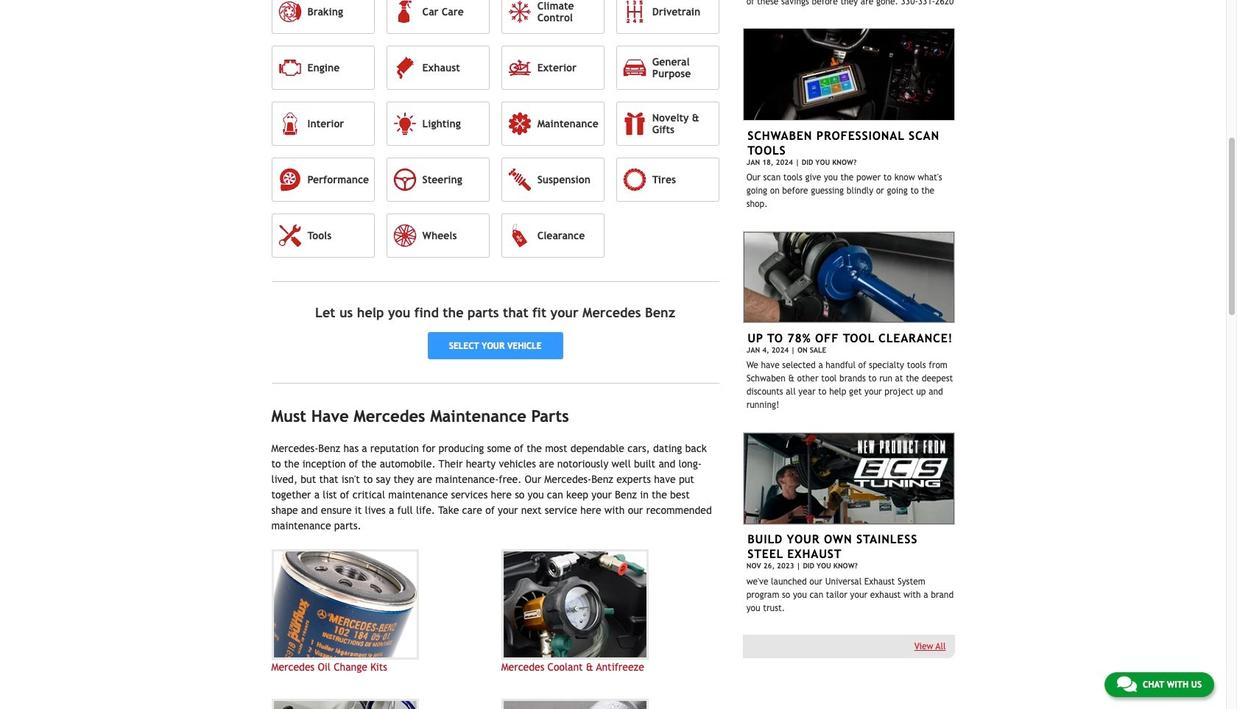 Task type: locate. For each thing, give the bounding box(es) containing it.
genuine mercedes brake fluid image
[[271, 699, 419, 709]]

schwaben professional scan tools image
[[743, 28, 955, 121]]

comments image
[[1117, 675, 1137, 693]]

up to 78% off tool clearance! image
[[743, 231, 955, 324]]



Task type: vqa. For each thing, say whether or not it's contained in the screenshot.
Genuine Mercedes Brake Fluid image
yes



Task type: describe. For each thing, give the bounding box(es) containing it.
mercedes benz oil change kits image
[[271, 549, 419, 660]]

mercedes benz coolant & antifreeze image
[[501, 549, 648, 660]]

mercedes benz tools image
[[501, 699, 648, 709]]

build your own stainless steel exhaust image
[[743, 432, 955, 525]]



